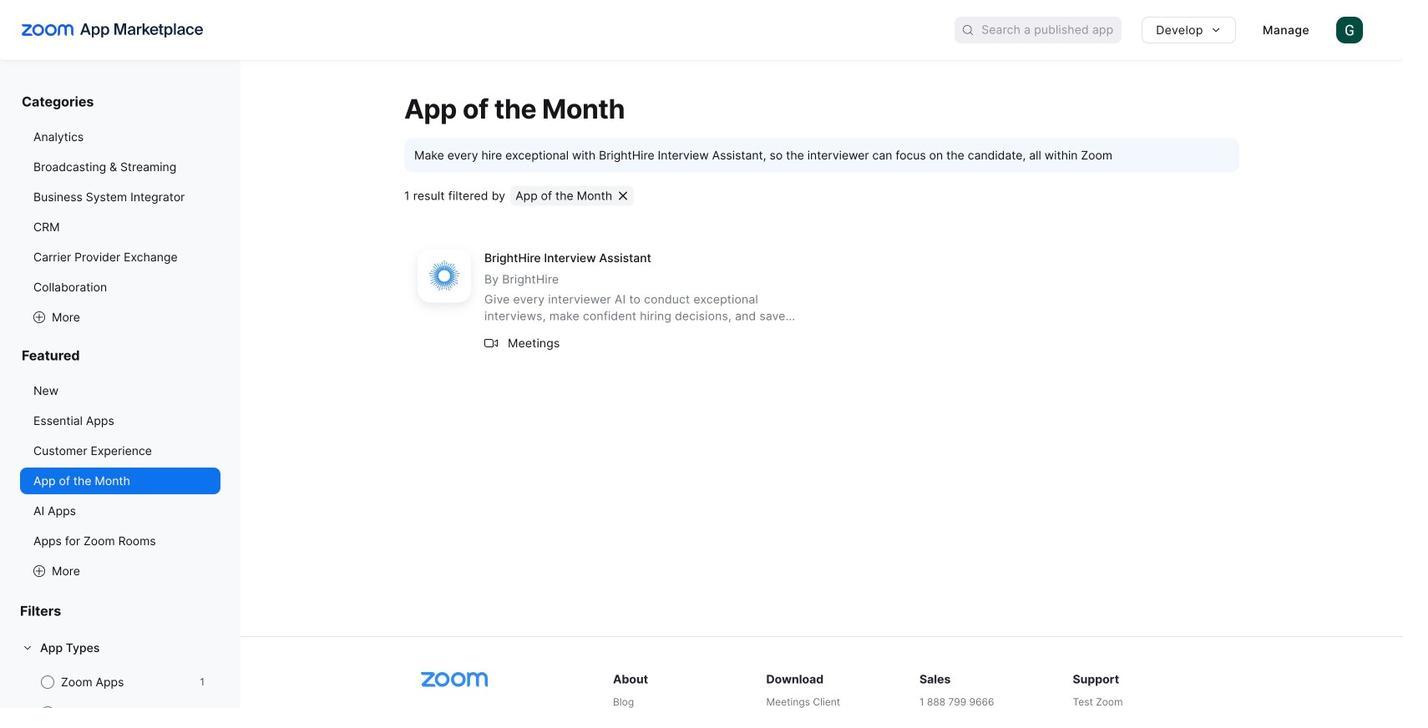 Task type: vqa. For each thing, say whether or not it's contained in the screenshot.
the Manage in the Manage button
no



Task type: locate. For each thing, give the bounding box(es) containing it.
Search text field
[[982, 18, 1122, 42]]

banner
[[0, 0, 1403, 60]]

search a published app element
[[955, 17, 1122, 43]]



